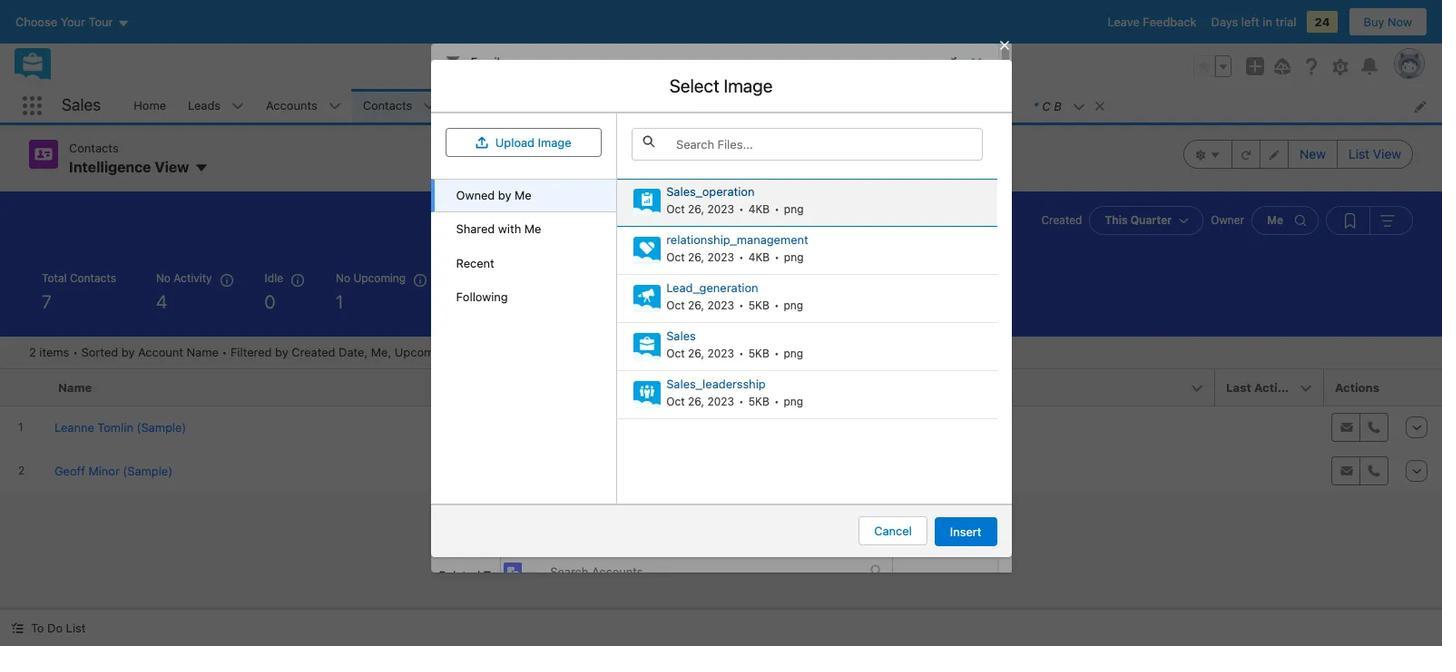 Task type: locate. For each thing, give the bounding box(es) containing it.
4 26, from the top
[[688, 346, 704, 360]]

26, for sales
[[688, 346, 704, 360]]

oct 26, 2023 up sales_leadersship
[[666, 346, 734, 360]]

list view
[[1349, 146, 1402, 162]]

2 left items
[[29, 345, 36, 360]]

sales
[[62, 96, 101, 115], [666, 328, 696, 343]]

to left accounts icon
[[484, 568, 497, 582]]

group down days
[[1194, 55, 1232, 77]]

0 vertical spatial text default image
[[681, 140, 693, 153]]

png for relationship_management
[[784, 250, 804, 263]]

me up shared with me link
[[515, 188, 532, 202]]

1 horizontal spatial image
[[724, 75, 773, 96]]

by right filtered
[[275, 345, 289, 360]]

2 vertical spatial contacts
[[70, 271, 116, 285]]

4 kb up relationship_management
[[748, 202, 770, 215]]

26, down sales_operation
[[688, 202, 704, 215]]

2023
[[707, 202, 734, 215], [707, 250, 734, 263], [707, 298, 734, 312], [707, 346, 734, 360], [707, 394, 734, 408]]

png for sales_leadersship
[[784, 394, 803, 408]]

sorted
[[81, 345, 118, 360]]

oct 26, 2023
[[666, 202, 734, 215], [666, 250, 734, 263], [666, 298, 734, 312], [666, 346, 734, 360], [666, 394, 734, 408]]

0 horizontal spatial text default image
[[11, 622, 24, 635]]

reports
[[860, 98, 903, 112]]

this
[[1105, 213, 1128, 227]]

related to
[[439, 568, 497, 582]]

created left this
[[1042, 213, 1083, 227]]

activity up the account at the bottom of the page
[[174, 271, 212, 285]]

oct 26, 2023 down sales_operation
[[666, 202, 734, 215]]

0 vertical spatial group
[[1194, 55, 1232, 77]]

3 png from the top
[[784, 298, 803, 312]]

group down list view button
[[1326, 206, 1414, 235]]

group up "me" button
[[1184, 140, 1414, 169]]

image
[[724, 75, 773, 96], [538, 135, 572, 150]]

actions cell
[[1325, 370, 1397, 407]]

list item
[[1023, 89, 1115, 123]]

1 horizontal spatial activity
[[1255, 380, 1300, 395]]

kb for lead_generation
[[755, 298, 770, 312]]

text default image down 'cancel' button
[[871, 565, 883, 578]]

1 vertical spatial sales
[[666, 328, 696, 343]]

sales up intelligence
[[62, 96, 101, 115]]

0 horizontal spatial name
[[58, 380, 92, 395]]

2023 up sales_leadersship
[[707, 346, 734, 360]]

quotes link
[[938, 89, 999, 123]]

from
[[453, 105, 481, 119]]

name cell
[[47, 370, 458, 407]]

1 vertical spatial created
[[292, 345, 335, 360]]

1 horizontal spatial no
[[336, 271, 350, 285]]

contact image
[[522, 138, 541, 156]]

calendar list item
[[568, 89, 662, 123]]

2 vertical spatial 5 kb
[[748, 394, 770, 408]]

list inside group
[[1349, 146, 1370, 162]]

list
[[123, 89, 1443, 123]]

select
[[670, 75, 720, 96]]

2023 down lead_generation
[[707, 298, 734, 312]]

created
[[1042, 213, 1083, 227], [292, 345, 335, 360]]

oct for relationship_management
[[666, 250, 685, 263]]

leanne tomlin (sample) link
[[518, 134, 699, 158]]

5 png from the top
[[784, 394, 803, 408]]

name right the account at the bottom of the page
[[187, 345, 219, 360]]

5 kb up sales_leadersship
[[748, 346, 770, 360]]

2
[[636, 291, 647, 312], [29, 345, 36, 360]]

activity
[[174, 271, 212, 285], [1255, 380, 1300, 395]]

oct for sales_leadersship
[[666, 394, 685, 408]]

2 oct from the top
[[666, 250, 685, 263]]

vp customer support
[[506, 419, 625, 434]]

1
[[336, 291, 343, 312]]

2023 for sales
[[707, 346, 734, 360]]

5 oct 26, 2023 from the top
[[666, 394, 734, 408]]

4
[[748, 202, 756, 215], [748, 250, 756, 263], [156, 291, 167, 312], [459, 291, 470, 312]]

sales up title 'cell'
[[666, 328, 696, 343]]

5 down sales_leadersship
[[748, 394, 755, 408]]

oct 26, 2023 down sales_leadersship
[[666, 394, 734, 408]]

0 horizontal spatial text default image
[[526, 569, 539, 582]]

0 horizontal spatial activity
[[174, 271, 212, 285]]

me for shared with me
[[525, 222, 542, 236]]

view right new
[[1373, 146, 1402, 162]]

7
[[42, 291, 52, 312]]

no up the account at the bottom of the page
[[156, 271, 171, 285]]

insert button
[[935, 518, 997, 547]]

me inside button
[[1268, 213, 1284, 227]]

me inside "link"
[[515, 188, 532, 202]]

0 vertical spatial created
[[1042, 213, 1083, 227]]

contacts up intelligence
[[69, 141, 119, 155]]

2 vertical spatial 5
[[748, 394, 755, 408]]

4 down relationship_management
[[748, 250, 756, 263]]

0 vertical spatial sales
[[62, 96, 101, 115]]

image for select image
[[724, 75, 773, 96]]

total contacts 7
[[42, 271, 116, 312]]

0 horizontal spatial to
[[31, 621, 44, 636]]

left
[[1242, 15, 1260, 29]]

1 horizontal spatial list
[[1349, 146, 1370, 162]]

* inside email dialog
[[445, 105, 451, 119]]

0 vertical spatial name
[[187, 345, 219, 360]]

contacts inside total contacts 7
[[70, 271, 116, 285]]

0 vertical spatial 2
[[636, 291, 647, 312]]

text default image right (sample)
[[681, 140, 693, 153]]

1 vertical spatial activity
[[1255, 380, 1300, 395]]

oct 26, 2023 for relationship_management
[[666, 250, 734, 263]]

2 inside key performance indicators group
[[636, 291, 647, 312]]

overdue
[[459, 271, 502, 285]]

1 horizontal spatial to
[[445, 137, 458, 152]]

reports link
[[849, 89, 914, 123]]

* left the c
[[1034, 99, 1039, 113]]

1 vertical spatial name
[[58, 380, 92, 395]]

activity inside key performance indicators group
[[174, 271, 212, 285]]

2023 for sales_leadersship
[[707, 394, 734, 408]]

2 png from the top
[[784, 250, 804, 263]]

5 2023 from the top
[[707, 394, 734, 408]]

2 left lead_generation
[[636, 291, 647, 312]]

26, down sales_leadersship
[[688, 394, 704, 408]]

cancel button
[[859, 516, 928, 545]]

following link
[[431, 281, 616, 315]]

• right items
[[73, 345, 78, 360]]

owner
[[1211, 213, 1245, 227]]

oct down sales_leadersship
[[666, 394, 685, 408]]

0 vertical spatial image
[[724, 75, 773, 96]]

5 26, from the top
[[688, 394, 704, 408]]

1 5 from the top
[[748, 298, 755, 312]]

name down items
[[58, 380, 92, 395]]

recent link
[[431, 247, 616, 281]]

26, up sales_leadersship
[[688, 346, 704, 360]]

contacts
[[363, 98, 412, 112], [69, 141, 119, 155], [70, 271, 116, 285]]

1 2023 from the top
[[707, 202, 734, 215]]

4 oct 26, 2023 from the top
[[666, 346, 734, 360]]

2023 for relationship_management
[[707, 250, 734, 263]]

• left filtered
[[222, 345, 227, 360]]

1 vertical spatial 5
[[748, 346, 755, 360]]

contacts right total
[[70, 271, 116, 285]]

following
[[456, 290, 508, 304]]

to up the cc
[[445, 137, 458, 152]]

0 vertical spatial text default image
[[1094, 100, 1106, 112]]

2 vertical spatial to
[[31, 621, 44, 636]]

oct 26, 2023 for sales_leadersship
[[666, 394, 734, 408]]

2 for 2 items • sorted by account name • filtered by created date, me, upcoming
[[29, 345, 36, 360]]

leanne tomlin (sample)
[[544, 138, 676, 153]]

3 5 kb from the top
[[748, 394, 770, 408]]

1 horizontal spatial view
[[1373, 146, 1402, 162]]

1 oct from the top
[[666, 202, 685, 215]]

oct 26, 2023 up lead_generation
[[666, 250, 734, 263]]

new button
[[1288, 140, 1338, 169]]

group
[[1194, 55, 1232, 77], [1184, 140, 1414, 169], [1326, 206, 1414, 235]]

grid
[[0, 370, 1443, 494]]

1 vertical spatial contacts
[[69, 141, 119, 155]]

5 kb down sales_leadersship
[[748, 394, 770, 408]]

26,
[[688, 202, 704, 215], [688, 250, 704, 263], [688, 298, 704, 312], [688, 346, 704, 360], [688, 394, 704, 408]]

cell left vp
[[458, 406, 498, 449]]

action cell
[[1397, 370, 1443, 407]]

activity right last
[[1255, 380, 1300, 395]]

0 horizontal spatial *
[[445, 105, 451, 119]]

2023 down relationship_management
[[707, 250, 734, 263]]

* left from
[[445, 105, 451, 119]]

list right new
[[1349, 146, 1370, 162]]

buy now
[[1364, 15, 1413, 29]]

text default image left the do
[[11, 622, 24, 635]]

text default image
[[1094, 100, 1106, 112], [871, 565, 883, 578], [11, 622, 24, 635]]

2 5 kb from the top
[[748, 346, 770, 360]]

1 no from the left
[[156, 271, 171, 285]]

row number cell
[[0, 370, 47, 407]]

no up the 1
[[336, 271, 350, 285]]

1 vertical spatial 5 kb
[[748, 346, 770, 360]]

kb down relationship_management
[[756, 250, 770, 263]]

png for lead_generation
[[784, 298, 803, 312]]

5 for lead_generation
[[748, 298, 755, 312]]

2 for 2
[[636, 291, 647, 312]]

2 26, from the top
[[688, 250, 704, 263]]

5 down lead_generation
[[748, 298, 755, 312]]

leads list item
[[177, 89, 255, 123]]

1 horizontal spatial 2
[[636, 291, 647, 312]]

by
[[498, 188, 512, 202], [121, 345, 135, 360], [275, 345, 289, 360]]

feedback
[[1143, 15, 1197, 29]]

5 kb
[[748, 298, 770, 312], [748, 346, 770, 360], [748, 394, 770, 408]]

search... button
[[512, 52, 875, 81]]

4 oct from the top
[[666, 346, 685, 360]]

0 vertical spatial 4 kb
[[748, 202, 770, 215]]

image inside button
[[538, 135, 572, 150]]

1 • from the left
[[73, 345, 78, 360]]

insert
[[950, 525, 982, 540]]

me right the owner
[[1268, 213, 1284, 227]]

filtered
[[231, 345, 272, 360]]

4 kb down relationship_management
[[748, 250, 770, 263]]

0 horizontal spatial list
[[66, 621, 86, 636]]

kb for relationship_management
[[756, 250, 770, 263]]

* for * c b
[[1034, 99, 1039, 113]]

0 horizontal spatial sales
[[62, 96, 101, 115]]

lead_generation
[[666, 280, 758, 295]]

by right sorted
[[121, 345, 135, 360]]

1 26, from the top
[[688, 202, 704, 215]]

contacts link
[[352, 89, 423, 123]]

to inside button
[[31, 621, 44, 636]]

last activity cell
[[1216, 370, 1325, 407]]

items
[[39, 345, 69, 360]]

1 horizontal spatial name
[[187, 345, 219, 360]]

0 horizontal spatial no
[[156, 271, 171, 285]]

26, up lead_generation
[[688, 250, 704, 263]]

2 oct 26, 2023 from the top
[[666, 250, 734, 263]]

upcoming
[[354, 271, 406, 285], [636, 271, 689, 285], [395, 345, 451, 360]]

2 5 from the top
[[748, 346, 755, 360]]

1 4 kb from the top
[[748, 202, 770, 215]]

vp
[[506, 419, 521, 434]]

1 horizontal spatial •
[[222, 345, 227, 360]]

do
[[47, 621, 63, 636]]

26, down lead_generation
[[688, 298, 704, 312]]

* c b
[[1034, 99, 1062, 113]]

4 down the overdue at the top of the page
[[459, 291, 470, 312]]

1 5 kb from the top
[[748, 298, 770, 312]]

image for upload image
[[538, 135, 572, 150]]

0 vertical spatial 5
[[748, 298, 755, 312]]

2 2023 from the top
[[707, 250, 734, 263]]

1 horizontal spatial *
[[1034, 99, 1039, 113]]

2 horizontal spatial by
[[498, 188, 512, 202]]

total
[[42, 271, 67, 285]]

2 vertical spatial text default image
[[11, 622, 24, 635]]

2 • from the left
[[222, 345, 227, 360]]

relationship_management
[[666, 232, 808, 247]]

1 vertical spatial 4 kb
[[748, 250, 770, 263]]

oct for sales_operation
[[666, 202, 685, 215]]

me right with
[[525, 222, 542, 236]]

activity for last activity
[[1255, 380, 1300, 395]]

by right owned
[[498, 188, 512, 202]]

4 2023 from the top
[[707, 346, 734, 360]]

1 vertical spatial text default image
[[871, 565, 883, 578]]

0 horizontal spatial image
[[538, 135, 572, 150]]

shared with me link
[[431, 213, 616, 247]]

4 png from the top
[[784, 346, 803, 360]]

4 kb
[[748, 202, 770, 215], [748, 250, 770, 263]]

2023 down sales_leadersship
[[707, 394, 734, 408]]

2 4 kb from the top
[[748, 250, 770, 263]]

3 26, from the top
[[688, 298, 704, 312]]

1 vertical spatial text default image
[[526, 569, 539, 582]]

oct 26, 2023 down lead_generation
[[666, 298, 734, 312]]

0 vertical spatial 5 kb
[[748, 298, 770, 312]]

5 kb for lead_generation
[[748, 298, 770, 312]]

owned
[[456, 188, 495, 202]]

5 up sales_leadersship
[[748, 346, 755, 360]]

0 horizontal spatial •
[[73, 345, 78, 360]]

image down tara
[[538, 135, 572, 150]]

3 5 from the top
[[748, 394, 755, 408]]

2 no from the left
[[336, 271, 350, 285]]

oct up title 'cell'
[[666, 346, 685, 360]]

0 vertical spatial contacts
[[363, 98, 412, 112]]

5 for sales
[[748, 346, 755, 360]]

shared
[[456, 222, 495, 236]]

accounts image
[[504, 562, 522, 581]]

2 items • sorted by account name • filtered by created date, me, upcoming status
[[29, 345, 451, 360]]

oct 26, 2023 for lead_generation
[[666, 298, 734, 312]]

5
[[748, 298, 755, 312], [748, 346, 755, 360], [748, 394, 755, 408]]

dashboards list item
[[738, 89, 849, 123]]

3 oct from the top
[[666, 298, 685, 312]]

action image
[[1397, 370, 1443, 406]]

list
[[1349, 146, 1370, 162], [66, 621, 86, 636]]

1 horizontal spatial created
[[1042, 213, 1083, 227]]

view inside button
[[1373, 146, 1402, 162]]

to left the do
[[31, 621, 44, 636]]

kb
[[756, 202, 770, 215], [756, 250, 770, 263], [755, 298, 770, 312], [755, 346, 770, 360], [755, 394, 770, 408]]

buy
[[1364, 15, 1385, 29]]

image up tara <tarashultz49@gmail.com> popup button
[[724, 75, 773, 96]]

kb up relationship_management
[[756, 202, 770, 215]]

view
[[1373, 146, 1402, 162], [155, 158, 189, 175]]

opportunities
[[458, 98, 533, 112]]

1 vertical spatial group
[[1184, 140, 1414, 169]]

view right intelligence
[[155, 158, 189, 175]]

26, for relationship_management
[[688, 250, 704, 263]]

title cell
[[498, 370, 852, 407]]

0 horizontal spatial view
[[155, 158, 189, 175]]

1 vertical spatial to
[[484, 568, 497, 582]]

1 png from the top
[[784, 202, 804, 215]]

kb down sales_leadersship
[[755, 394, 770, 408]]

to element
[[518, 134, 976, 162]]

text default image
[[681, 140, 693, 153], [526, 569, 539, 582]]

text default image right b
[[1094, 100, 1106, 112]]

last activity button
[[1216, 370, 1325, 406]]

no for 1
[[336, 271, 350, 285]]

*
[[1034, 99, 1039, 113], [445, 105, 451, 119]]

kb down lead_generation
[[755, 298, 770, 312]]

1 vertical spatial image
[[538, 135, 572, 150]]

activity for no activity
[[174, 271, 212, 285]]

upload image
[[496, 135, 572, 150]]

oct up lead_generation
[[666, 250, 685, 263]]

owned by me
[[456, 188, 532, 202]]

oct down sales_operation
[[666, 202, 685, 215]]

oct down lead_generation
[[666, 298, 685, 312]]

contacts left from
[[363, 98, 412, 112]]

no activity
[[156, 271, 212, 285]]

2023 for sales_operation
[[707, 202, 734, 215]]

cell down the 'last activity'
[[1216, 406, 1325, 449]]

•
[[73, 345, 78, 360], [222, 345, 227, 360]]

cancel
[[875, 524, 912, 538]]

2023 down sales_operation
[[707, 202, 734, 215]]

to do list button
[[0, 610, 97, 646]]

0 vertical spatial to
[[445, 137, 458, 152]]

0 vertical spatial list
[[1349, 146, 1370, 162]]

3 oct 26, 2023 from the top
[[666, 298, 734, 312]]

2 horizontal spatial text default image
[[1094, 100, 1106, 112]]

no
[[156, 271, 171, 285], [336, 271, 350, 285]]

2 horizontal spatial to
[[484, 568, 497, 582]]

0 horizontal spatial 2
[[29, 345, 36, 360]]

oct 26, 2023 for sales_operation
[[666, 202, 734, 215]]

5 oct from the top
[[666, 394, 685, 408]]

1 vertical spatial 2
[[29, 345, 36, 360]]

contacts inside "list item"
[[363, 98, 412, 112]]

activity inside button
[[1255, 380, 1300, 395]]

1 oct 26, 2023 from the top
[[666, 202, 734, 215]]

upcoming right the me,
[[395, 345, 451, 360]]

0 vertical spatial activity
[[174, 271, 212, 285]]

* inside list
[[1034, 99, 1039, 113]]

list right the do
[[66, 621, 86, 636]]

5 kb down lead_generation
[[748, 298, 770, 312]]

1 vertical spatial list
[[66, 621, 86, 636]]

3 2023 from the top
[[707, 298, 734, 312]]

kb for sales_leadersship
[[755, 394, 770, 408]]

cell
[[458, 406, 498, 449], [1216, 406, 1325, 449], [458, 449, 498, 493], [1216, 449, 1325, 493]]

created left date,
[[292, 345, 335, 360]]

last activity
[[1227, 380, 1300, 395]]

5 kb for sales_leadersship
[[748, 394, 770, 408]]

kb up sales_leadersship
[[755, 346, 770, 360]]

text default image right accounts icon
[[526, 569, 539, 582]]



Task type: vqa. For each thing, say whether or not it's contained in the screenshot.


Task type: describe. For each thing, give the bounding box(es) containing it.
opportunities list item
[[447, 89, 568, 123]]

grid containing name
[[0, 370, 1443, 494]]

me,
[[371, 345, 392, 360]]

4 kb for sales_operation
[[748, 202, 770, 215]]

0 horizontal spatial created
[[292, 345, 335, 360]]

cell down important cell
[[458, 449, 498, 493]]

subject
[[445, 205, 487, 220]]

calendar
[[579, 98, 628, 112]]

by inside "link"
[[498, 188, 512, 202]]

overdue 4
[[459, 271, 502, 312]]

contact view settings image
[[1184, 140, 1233, 169]]

26, for lead_generation
[[688, 298, 704, 312]]

* for *
[[445, 105, 451, 119]]

cc
[[445, 171, 460, 185]]

actions
[[1335, 380, 1380, 395]]

related
[[439, 568, 480, 582]]

leanne
[[544, 138, 584, 153]]

home link
[[123, 89, 177, 123]]

to for to
[[445, 137, 458, 152]]

0
[[265, 291, 276, 312]]

name button
[[47, 370, 458, 406]]

this quarter
[[1105, 213, 1172, 227]]

upcoming up the me,
[[354, 271, 406, 285]]

leads
[[188, 98, 221, 112]]

tomlin
[[587, 138, 623, 153]]

search...
[[547, 59, 596, 74]]

new
[[1300, 146, 1326, 162]]

1 horizontal spatial by
[[275, 345, 289, 360]]

forecasts link
[[662, 89, 738, 123]]

(sample)
[[626, 138, 676, 153]]

me button
[[1252, 206, 1319, 235]]

home
[[134, 98, 166, 112]]

row number image
[[0, 370, 47, 406]]

1 horizontal spatial text default image
[[681, 140, 693, 153]]

leave
[[1108, 15, 1140, 29]]

view for intelligence view
[[155, 158, 189, 175]]

name inside "button"
[[58, 380, 92, 395]]

dashboards
[[749, 98, 815, 112]]

days
[[1212, 15, 1239, 29]]

26, for sales_operation
[[688, 202, 704, 215]]

c
[[1043, 99, 1051, 113]]

shared with me
[[456, 222, 542, 236]]

quotes
[[949, 98, 988, 112]]

1 horizontal spatial sales
[[666, 328, 696, 343]]

support
[[581, 419, 625, 434]]

accounts
[[266, 98, 317, 112]]

leave feedback
[[1108, 15, 1197, 29]]

png for sales
[[784, 346, 803, 360]]

upcoming down relationship_management
[[636, 271, 689, 285]]

Search Files... search field
[[632, 128, 983, 160]]

list view button
[[1337, 140, 1414, 169]]

intelligence
[[69, 158, 151, 175]]

4 up relationship_management
[[748, 202, 756, 215]]

me for owned by me
[[515, 188, 532, 202]]

last
[[1227, 380, 1252, 395]]

accounts list item
[[255, 89, 352, 123]]

dashboards link
[[738, 89, 826, 123]]

reports list item
[[849, 89, 938, 123]]

5 kb for sales
[[748, 346, 770, 360]]

upload image button
[[445, 128, 602, 157]]

days left in trial
[[1212, 15, 1297, 29]]

account name cell
[[852, 370, 1216, 407]]

5 for sales_leadersship
[[748, 394, 755, 408]]

4 down no activity
[[156, 291, 167, 312]]

26, for sales_leadersship
[[688, 394, 704, 408]]

kb for sales
[[755, 346, 770, 360]]

opportunities link
[[447, 89, 544, 123]]

tara <tarashultz49@gmail.com>
[[532, 107, 710, 121]]

sales_leadersship
[[666, 376, 766, 391]]

4 inside overdue 4
[[459, 291, 470, 312]]

important cell
[[458, 370, 498, 407]]

forecasts
[[673, 98, 727, 112]]

to do list
[[31, 621, 86, 636]]

to for to do list
[[31, 621, 44, 636]]

in
[[1263, 15, 1273, 29]]

text default image inside to do list button
[[11, 622, 24, 635]]

24
[[1315, 15, 1331, 29]]

customer
[[524, 419, 578, 434]]

0 horizontal spatial by
[[121, 345, 135, 360]]

oct for lead_generation
[[666, 298, 685, 312]]

view for list view
[[1373, 146, 1402, 162]]

b
[[1054, 99, 1062, 113]]

sales_operation
[[666, 184, 755, 199]]

cell down last activity cell
[[1216, 449, 1325, 493]]

leave feedback link
[[1108, 15, 1197, 29]]

1 horizontal spatial text default image
[[871, 565, 883, 578]]

intelligence view
[[69, 158, 189, 175]]

accounts link
[[255, 89, 328, 123]]

tara <tarashultz49@gmail.com> button
[[518, 99, 980, 126]]

group containing new
[[1184, 140, 1414, 169]]

now
[[1388, 15, 1413, 29]]

oct 26, 2023 for sales
[[666, 346, 734, 360]]

quarter
[[1131, 213, 1172, 227]]

Subject text field
[[518, 197, 980, 229]]

buy now button
[[1349, 7, 1428, 36]]

quotes list item
[[938, 89, 1023, 123]]

date,
[[339, 345, 368, 360]]

2 items • sorted by account name • filtered by created date, me, upcoming
[[29, 345, 451, 360]]

key performance indicators group
[[0, 261, 1443, 337]]

oct for sales
[[666, 346, 685, 360]]

leads link
[[177, 89, 232, 123]]

email
[[471, 54, 500, 69]]

4 kb for relationship_management
[[748, 250, 770, 263]]

no for 4
[[156, 271, 171, 285]]

list containing home
[[123, 89, 1443, 123]]

upload
[[496, 135, 535, 150]]

idle
[[265, 271, 283, 285]]

list item containing *
[[1023, 89, 1115, 123]]

account
[[138, 345, 183, 360]]

text default image inside list
[[1094, 100, 1106, 112]]

with
[[498, 222, 521, 236]]

2 vertical spatial group
[[1326, 206, 1414, 235]]

trial
[[1276, 15, 1297, 29]]

contacts list item
[[352, 89, 447, 123]]

select image
[[670, 75, 773, 96]]

2023 for lead_generation
[[707, 298, 734, 312]]

kb for sales_operation
[[756, 202, 770, 215]]

this quarter button
[[1090, 206, 1204, 235]]

email dialog
[[431, 44, 998, 617]]

png for sales_operation
[[784, 202, 804, 215]]



